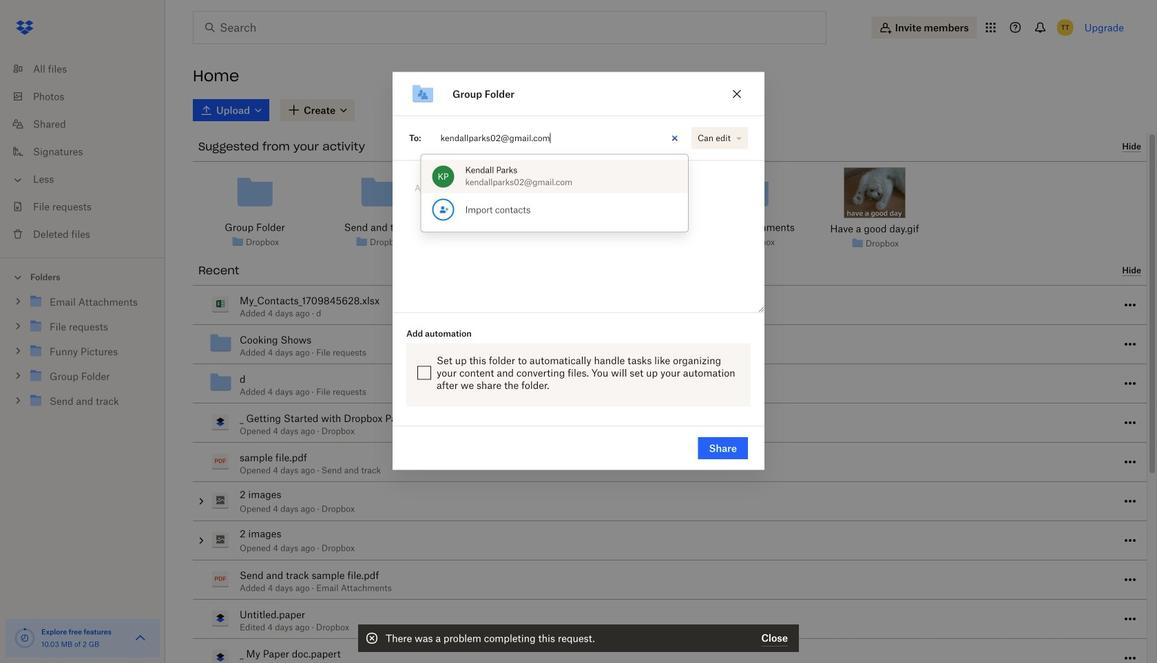 Task type: locate. For each thing, give the bounding box(es) containing it.
list box
[[421, 160, 688, 226]]

list
[[0, 47, 165, 258]]

quota usage progress bar
[[14, 628, 36, 650]]

dropbox image
[[11, 14, 39, 41]]

group
[[0, 287, 165, 424]]

Add a message (optional) text field
[[409, 177, 748, 209]]

less image
[[11, 173, 25, 187]]

main content
[[182, 96, 1157, 663]]

None field
[[421, 124, 688, 232]]

alert
[[358, 625, 799, 652]]



Task type: vqa. For each thing, say whether or not it's contained in the screenshot.
Add team members icon
no



Task type: describe. For each thing, give the bounding box(es) containing it.
list box inside sharing modal dialog
[[421, 160, 688, 226]]

none field inside sharing modal dialog
[[421, 124, 688, 232]]

sharing modal dialog
[[393, 72, 765, 580]]

Contact name search field
[[435, 127, 685, 149]]

/have a good day.gif image
[[844, 167, 906, 218]]

Folder name text field
[[453, 86, 719, 101]]



